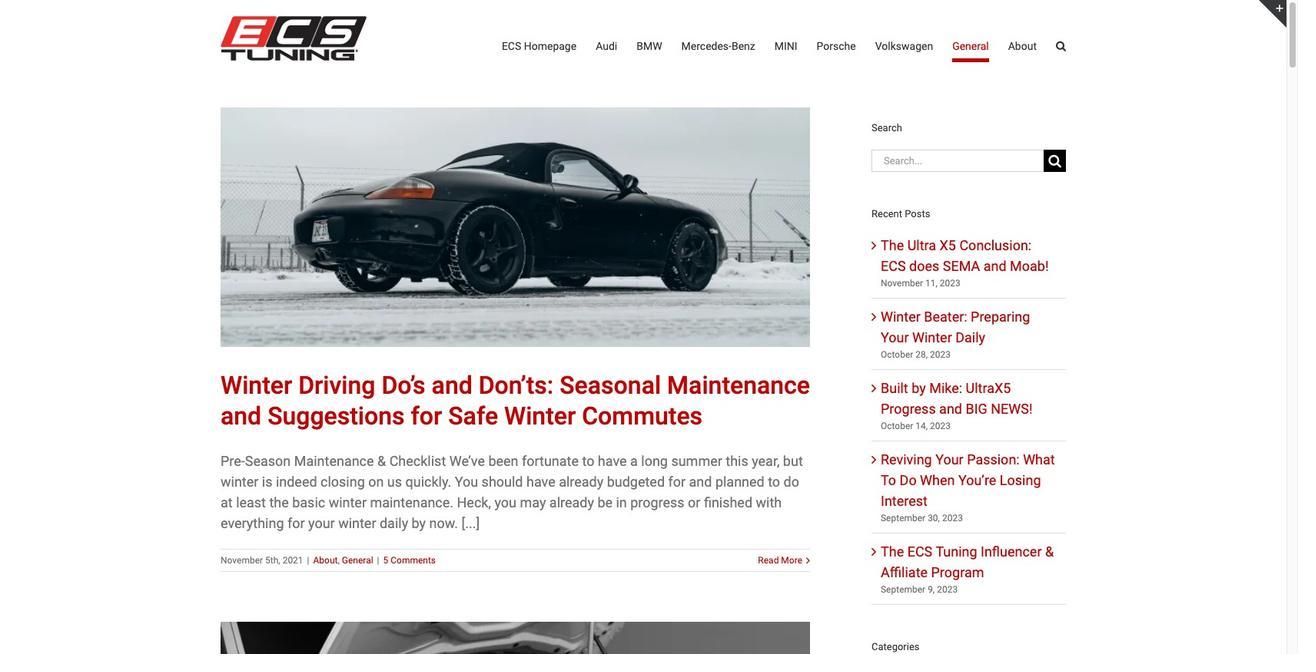 Task type: locate. For each thing, give the bounding box(es) containing it.
have left 'a'
[[598, 453, 627, 469]]

recent
[[871, 208, 902, 220]]

1 vertical spatial your
[[935, 452, 963, 468]]

maintenance inside pre-season maintenance & checklist we've been fortunate to have a long summer this year, but winter is indeed closing on us quickly. you should have already budgeted for and planned to do at least the basic winter maintenance. heck, you may already be in progress or finished with everything for your winter daily by now. [...]
[[294, 453, 374, 469]]

2 vertical spatial ecs
[[907, 544, 932, 560]]

on
[[368, 474, 384, 490]]

winter down pre-
[[221, 474, 258, 490]]

0 horizontal spatial by
[[412, 516, 426, 532]]

september inside the ecs tuning influencer & affiliate program september 9, 2023
[[881, 585, 925, 595]]

bmw link
[[636, 0, 662, 92]]

1 vertical spatial september
[[881, 585, 925, 595]]

0 vertical spatial october
[[881, 349, 913, 360]]

november down does
[[881, 278, 923, 289]]

sema
[[943, 258, 980, 274]]

have
[[598, 453, 627, 469], [526, 474, 555, 490]]

winter beater: preparing your winter daily link
[[881, 309, 1030, 346]]

the ecs tuning influencer & affiliate program link
[[881, 544, 1054, 581]]

0 vertical spatial your
[[881, 329, 909, 346]]

bmw
[[636, 40, 662, 52]]

don'ts:
[[479, 371, 554, 400]]

2 horizontal spatial ecs
[[907, 544, 932, 560]]

what
[[1023, 452, 1055, 468]]

1 vertical spatial &
[[1045, 544, 1054, 560]]

2 horizontal spatial for
[[668, 474, 686, 490]]

more
[[781, 556, 802, 566]]

september down affiliate
[[881, 585, 925, 595]]

mini link
[[774, 0, 797, 92]]

1 vertical spatial have
[[526, 474, 555, 490]]

1 vertical spatial october
[[881, 421, 913, 432]]

suggestions
[[268, 402, 405, 431]]

about
[[1008, 40, 1037, 52], [313, 556, 338, 566]]

0 vertical spatial already
[[559, 474, 603, 490]]

1 horizontal spatial by
[[912, 380, 926, 396]]

mercedes-benz
[[681, 40, 755, 52]]

the
[[269, 495, 289, 511]]

2023 inside built by mike: ultrax5 progress and big news! october 14, 2023
[[930, 421, 951, 432]]

2023 right 30,
[[942, 513, 963, 524]]

by up progress
[[912, 380, 926, 396]]

1 vertical spatial about link
[[313, 556, 338, 566]]

1 horizontal spatial for
[[411, 402, 442, 431]]

the left ultra
[[881, 237, 904, 253]]

ecs left homepage
[[502, 40, 521, 52]]

1 horizontal spatial ecs
[[881, 258, 906, 274]]

september down interest on the bottom
[[881, 513, 925, 524]]

for down do's
[[411, 402, 442, 431]]

| left 5 at the bottom left of page
[[377, 556, 379, 566]]

0 horizontal spatial maintenance
[[294, 453, 374, 469]]

least
[[236, 495, 266, 511]]

for inside winter driving do's and don'ts: seasonal maintenance and suggestions for safe winter commutes
[[411, 402, 442, 431]]

2023 right 11,
[[940, 278, 960, 289]]

1 horizontal spatial november
[[881, 278, 923, 289]]

ecs tuning logo image
[[221, 16, 367, 61]]

october
[[881, 349, 913, 360], [881, 421, 913, 432]]

do
[[784, 474, 799, 490]]

2 vertical spatial for
[[287, 516, 305, 532]]

0 horizontal spatial about link
[[313, 556, 338, 566]]

you're
[[958, 472, 996, 488]]

2 | from the left
[[377, 556, 379, 566]]

&
[[377, 453, 386, 469], [1045, 544, 1054, 560]]

audi
[[596, 40, 617, 52]]

news!
[[991, 401, 1033, 417]]

and down summer
[[689, 474, 712, 490]]

section
[[871, 108, 1066, 655]]

november left 5th,
[[221, 556, 263, 566]]

general right volkswagen
[[952, 40, 989, 52]]

14,
[[916, 421, 928, 432]]

maintenance up this
[[667, 371, 810, 400]]

0 horizontal spatial to
[[582, 453, 594, 469]]

already left be
[[549, 495, 594, 511]]

5th,
[[265, 556, 280, 566]]

0 vertical spatial the
[[881, 237, 904, 253]]

indeed
[[276, 474, 317, 490]]

the inside the ultra x5 conclusion: ecs does sema and moab! november 11, 2023
[[881, 237, 904, 253]]

2023 inside winter beater: preparing your winter daily october 28, 2023
[[930, 349, 951, 360]]

1 horizontal spatial about
[[1008, 40, 1037, 52]]

5
[[383, 556, 388, 566]]

and down mike:
[[939, 401, 962, 417]]

do
[[900, 472, 917, 488]]

1 horizontal spatial maintenance
[[667, 371, 810, 400]]

the inside the ecs tuning influencer & affiliate program september 9, 2023
[[881, 544, 904, 560]]

maintenance inside winter driving do's and don'ts: seasonal maintenance and suggestions for safe winter commutes
[[667, 371, 810, 400]]

2023 inside the ultra x5 conclusion: ecs does sema and moab! november 11, 2023
[[940, 278, 960, 289]]

ecs left does
[[881, 258, 906, 274]]

1 vertical spatial by
[[412, 516, 426, 532]]

maintenance up closing
[[294, 453, 374, 469]]

1 horizontal spatial |
[[377, 556, 379, 566]]

1 vertical spatial for
[[668, 474, 686, 490]]

to left do
[[768, 474, 780, 490]]

your
[[881, 329, 909, 346], [935, 452, 963, 468]]

the up affiliate
[[881, 544, 904, 560]]

| right the '2021' in the left of the page
[[307, 556, 309, 566]]

2023 inside the ecs tuning influencer & affiliate program september 9, 2023
[[937, 585, 958, 595]]

None search field
[[871, 149, 1066, 172]]

have up may
[[526, 474, 555, 490]]

1 horizontal spatial &
[[1045, 544, 1054, 560]]

1 vertical spatial the
[[881, 544, 904, 560]]

already up be
[[559, 474, 603, 490]]

us
[[387, 474, 402, 490]]

influencer
[[981, 544, 1042, 560]]

& right influencer
[[1045, 544, 1054, 560]]

your inside winter beater: preparing your winter daily october 28, 2023
[[881, 329, 909, 346]]

progress
[[630, 495, 684, 511]]

your up when
[[935, 452, 963, 468]]

0 vertical spatial by
[[912, 380, 926, 396]]

0 vertical spatial september
[[881, 513, 925, 524]]

Search... search field
[[871, 150, 1044, 172]]

1 vertical spatial ecs
[[881, 258, 906, 274]]

and down conclusion:
[[984, 258, 1006, 274]]

2 october from the top
[[881, 421, 913, 432]]

,
[[338, 556, 340, 566]]

now.
[[429, 516, 458, 532]]

1 vertical spatial about
[[313, 556, 338, 566]]

everything
[[221, 516, 284, 532]]

winter driving do's and don'ts: seasonal maintenance and suggestions for safe winter commutes
[[221, 371, 810, 431]]

been
[[488, 453, 518, 469]]

1 vertical spatial general
[[342, 556, 373, 566]]

0 vertical spatial have
[[598, 453, 627, 469]]

recent posts
[[871, 208, 930, 220]]

finished
[[704, 495, 752, 511]]

read more link
[[758, 554, 802, 568]]

homepage
[[524, 40, 576, 52]]

1 vertical spatial general link
[[342, 556, 373, 566]]

0 vertical spatial november
[[881, 278, 923, 289]]

1 horizontal spatial your
[[935, 452, 963, 468]]

general
[[952, 40, 989, 52], [342, 556, 373, 566]]

1 horizontal spatial about link
[[1008, 0, 1037, 92]]

for up the progress
[[668, 474, 686, 490]]

1 horizontal spatial general link
[[952, 0, 989, 92]]

by down maintenance.
[[412, 516, 426, 532]]

driving
[[298, 371, 375, 400]]

for
[[411, 402, 442, 431], [668, 474, 686, 490], [287, 516, 305, 532]]

& up on
[[377, 453, 386, 469]]

0 horizontal spatial ecs
[[502, 40, 521, 52]]

ecs inside the ultra x5 conclusion: ecs does sema and moab! november 11, 2023
[[881, 258, 906, 274]]

1 vertical spatial maintenance
[[294, 453, 374, 469]]

and inside built by mike: ultrax5 progress and big news! october 14, 2023
[[939, 401, 962, 417]]

0 vertical spatial ecs
[[502, 40, 521, 52]]

2 the from the top
[[881, 544, 904, 560]]

reviving your passion: what to do when you're losing interest link
[[881, 452, 1055, 509]]

october left 28, on the right of the page
[[881, 349, 913, 360]]

your
[[308, 516, 335, 532]]

general link right ,
[[342, 556, 373, 566]]

0 vertical spatial maintenance
[[667, 371, 810, 400]]

2023 right 9,
[[937, 585, 958, 595]]

november
[[881, 278, 923, 289], [221, 556, 263, 566]]

should
[[482, 474, 523, 490]]

2 september from the top
[[881, 585, 925, 595]]

october down progress
[[881, 421, 913, 432]]

basic
[[292, 495, 325, 511]]

moab!
[[1010, 258, 1049, 274]]

winter down closing
[[329, 495, 367, 511]]

to right fortunate
[[582, 453, 594, 469]]

winter right your
[[338, 516, 376, 532]]

|
[[307, 556, 309, 566], [377, 556, 379, 566]]

2023 right 28, on the right of the page
[[930, 349, 951, 360]]

for down the basic
[[287, 516, 305, 532]]

1 vertical spatial to
[[768, 474, 780, 490]]

1 september from the top
[[881, 513, 925, 524]]

mike:
[[929, 380, 962, 396]]

0 vertical spatial general
[[952, 40, 989, 52]]

program
[[931, 565, 984, 581]]

1 vertical spatial winter
[[329, 495, 367, 511]]

the ultra x5 conclusion: ecs does sema and moab! november 11, 2023
[[881, 237, 1049, 289]]

0 vertical spatial about link
[[1008, 0, 1037, 92]]

categories
[[871, 641, 920, 653]]

november 5th, 2021 | about , general | 5 comments
[[221, 556, 436, 566]]

0 horizontal spatial |
[[307, 556, 309, 566]]

2023 right '14,'
[[930, 421, 951, 432]]

your up 'built'
[[881, 329, 909, 346]]

budgeted
[[607, 474, 665, 490]]

about link
[[1008, 0, 1037, 92], [313, 556, 338, 566]]

be
[[597, 495, 613, 511]]

0 vertical spatial general link
[[952, 0, 989, 92]]

None submit
[[1044, 150, 1066, 172]]

0 vertical spatial for
[[411, 402, 442, 431]]

general right ,
[[342, 556, 373, 566]]

0 horizontal spatial your
[[881, 329, 909, 346]]

9,
[[928, 585, 935, 595]]

section containing the ultra x5 conclusion: ecs does sema and moab!
[[871, 108, 1066, 655]]

do's
[[381, 371, 425, 400]]

0 vertical spatial &
[[377, 453, 386, 469]]

general link right volkswagen
[[952, 0, 989, 92]]

1 october from the top
[[881, 349, 913, 360]]

1 the from the top
[[881, 237, 904, 253]]

0 horizontal spatial november
[[221, 556, 263, 566]]

0 horizontal spatial &
[[377, 453, 386, 469]]

and
[[984, 258, 1006, 274], [432, 371, 472, 400], [939, 401, 962, 417], [221, 402, 261, 431], [689, 474, 712, 490]]

ecs up affiliate
[[907, 544, 932, 560]]

losing
[[1000, 472, 1041, 488]]

you
[[455, 474, 478, 490]]

volkswagen
[[875, 40, 933, 52]]

at
[[221, 495, 233, 511]]



Task type: describe. For each thing, give the bounding box(es) containing it.
pre-
[[221, 453, 245, 469]]

september inside reviving your passion: what to do when you're losing interest september 30, 2023
[[881, 513, 925, 524]]

and inside the ultra x5 conclusion: ecs does sema and moab! november 11, 2023
[[984, 258, 1006, 274]]

long
[[641, 453, 668, 469]]

but
[[783, 453, 803, 469]]

the ecs tuning influencer & affiliate program september 9, 2023
[[881, 544, 1054, 595]]

conclusion:
[[959, 237, 1032, 253]]

read
[[758, 556, 779, 566]]

0 horizontal spatial general link
[[342, 556, 373, 566]]

tuning
[[936, 544, 977, 560]]

october inside winter beater: preparing your winter daily october 28, 2023
[[881, 349, 913, 360]]

fortunate
[[522, 453, 579, 469]]

benz
[[732, 40, 755, 52]]

by inside pre-season maintenance & checklist we've been fortunate to have a long summer this year, but winter is indeed closing on us quickly. you should have already budgeted for and planned to do at least the basic winter maintenance. heck, you may already be in progress or finished with everything for your winter daily by now. [...]
[[412, 516, 426, 532]]

0 horizontal spatial for
[[287, 516, 305, 532]]

october inside built by mike: ultrax5 progress and big news! october 14, 2023
[[881, 421, 913, 432]]

and up pre-
[[221, 402, 261, 431]]

[...]
[[461, 516, 480, 532]]

5 comments link
[[383, 556, 436, 566]]

0 vertical spatial winter
[[221, 474, 258, 490]]

daily
[[955, 329, 985, 346]]

1 | from the left
[[307, 556, 309, 566]]

built
[[881, 380, 908, 396]]

with
[[756, 495, 782, 511]]

interest
[[881, 493, 927, 509]]

0 vertical spatial about
[[1008, 40, 1037, 52]]

closing
[[320, 474, 365, 490]]

ultra
[[907, 237, 936, 253]]

maintenance.
[[370, 495, 453, 511]]

reviving your passion: what to do when you're losing interest september 30, 2023
[[881, 452, 1055, 524]]

november inside the ultra x5 conclusion: ecs does sema and moab! november 11, 2023
[[881, 278, 923, 289]]

passion:
[[967, 452, 1020, 468]]

1 horizontal spatial have
[[598, 453, 627, 469]]

0 horizontal spatial general
[[342, 556, 373, 566]]

your inside reviving your passion: what to do when you're losing interest september 30, 2023
[[935, 452, 963, 468]]

& inside the ecs tuning influencer & affiliate program september 9, 2023
[[1045, 544, 1054, 560]]

by inside built by mike: ultrax5 progress and big news! october 14, 2023
[[912, 380, 926, 396]]

30,
[[928, 513, 940, 524]]

read more
[[758, 556, 802, 566]]

0 horizontal spatial about
[[313, 556, 338, 566]]

the for the ecs tuning influencer & affiliate program
[[881, 544, 904, 560]]

the for the ultra x5 conclusion: ecs does sema and moab!
[[881, 237, 904, 253]]

commutes
[[582, 402, 702, 431]]

heck,
[[457, 495, 491, 511]]

search
[[871, 122, 902, 134]]

beater:
[[924, 309, 967, 325]]

must-have tools for your garage this winter image
[[221, 622, 810, 655]]

checklist
[[389, 453, 446, 469]]

audi link
[[596, 0, 617, 92]]

summer
[[671, 453, 722, 469]]

ultrax5
[[966, 380, 1011, 396]]

to
[[881, 472, 896, 488]]

posts
[[905, 208, 930, 220]]

mercedes-benz link
[[681, 0, 755, 92]]

progress
[[881, 401, 936, 417]]

& inside pre-season maintenance & checklist we've been fortunate to have a long summer this year, but winter is indeed closing on us quickly. you should have already budgeted for and planned to do at least the basic winter maintenance. heck, you may already be in progress or finished with everything for your winter daily by now. [...]
[[377, 453, 386, 469]]

1 vertical spatial already
[[549, 495, 594, 511]]

1 horizontal spatial general
[[952, 40, 989, 52]]

is
[[262, 474, 272, 490]]

2023 inside reviving your passion: what to do when you're losing interest september 30, 2023
[[942, 513, 963, 524]]

safe
[[448, 402, 498, 431]]

daily
[[380, 516, 408, 532]]

we've
[[449, 453, 485, 469]]

2021
[[283, 556, 303, 566]]

you
[[494, 495, 516, 511]]

11,
[[925, 278, 937, 289]]

seasonal
[[560, 371, 661, 400]]

1 vertical spatial november
[[221, 556, 263, 566]]

porsche
[[817, 40, 856, 52]]

built by mike: ultrax5 progress and big news! october 14, 2023
[[881, 380, 1033, 432]]

pre-season maintenance & checklist we've been fortunate to have a long summer this year, but winter is indeed closing on us quickly. you should have already budgeted for and planned to do at least the basic winter maintenance. heck, you may already be in progress or finished with everything for your winter daily by now. [...]
[[221, 453, 803, 532]]

and inside pre-season maintenance & checklist we've been fortunate to have a long summer this year, but winter is indeed closing on us quickly. you should have already budgeted for and planned to do at least the basic winter maintenance. heck, you may already be in progress or finished with everything for your winter daily by now. [...]
[[689, 474, 712, 490]]

winter beater: preparing your winter daily october 28, 2023
[[881, 309, 1030, 360]]

0 vertical spatial to
[[582, 453, 594, 469]]

comments
[[391, 556, 436, 566]]

0 horizontal spatial have
[[526, 474, 555, 490]]

year,
[[752, 453, 780, 469]]

mercedes-
[[681, 40, 732, 52]]

x5
[[940, 237, 956, 253]]

big
[[966, 401, 987, 417]]

planned
[[715, 474, 764, 490]]

this
[[726, 453, 748, 469]]

ecs homepage
[[502, 40, 576, 52]]

a
[[630, 453, 638, 469]]

porsche link
[[817, 0, 856, 92]]

quickly.
[[405, 474, 451, 490]]

winter driving do's and don'ts: seasonal maintenance and suggestions for safe winter commutes link
[[221, 371, 810, 431]]

1 horizontal spatial to
[[768, 474, 780, 490]]

season
[[245, 453, 291, 469]]

2 vertical spatial winter
[[338, 516, 376, 532]]

and up 'safe'
[[432, 371, 472, 400]]

when
[[920, 472, 955, 488]]

28,
[[916, 349, 928, 360]]

the ultra x5 conclusion: ecs does sema and moab! link
[[881, 237, 1049, 274]]

in
[[616, 495, 627, 511]]

built by mike: ultrax5 progress and big news! link
[[881, 380, 1033, 417]]

volkswagen link
[[875, 0, 933, 92]]

reviving
[[881, 452, 932, 468]]

winter driving do's and don'ts: seasonal maintenance and suggestions for safe winter commutes image
[[221, 108, 810, 347]]

ecs inside the ecs tuning influencer & affiliate program september 9, 2023
[[907, 544, 932, 560]]

affiliate
[[881, 565, 928, 581]]



Task type: vqa. For each thing, say whether or not it's contained in the screenshot.
2023 within the Reviving Your Passion: What To Do When You're Losing Interest September 30, 2023
yes



